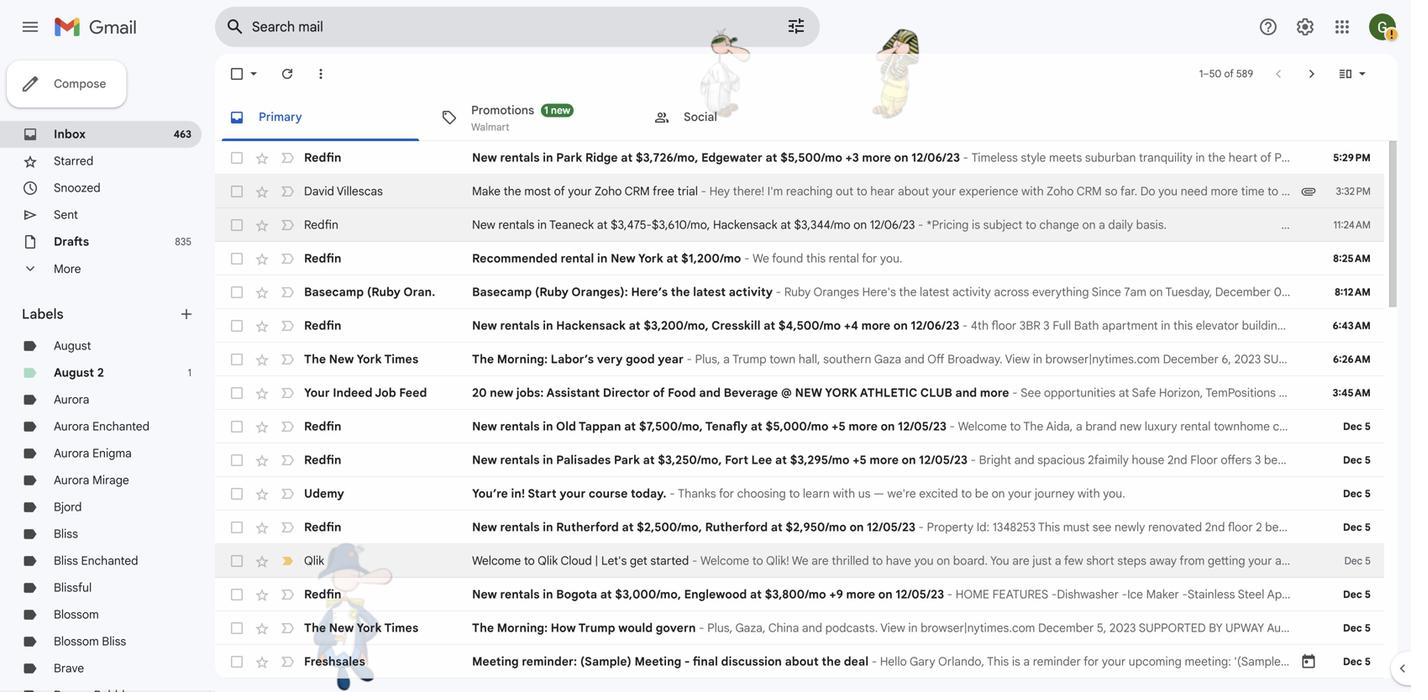 Task type: describe. For each thing, give the bounding box(es) containing it.
dec for new rentals in old tappan at $7,500/mo, tenafly at $5,000/mo +5 more on 12/05/23 -
[[1344, 421, 1363, 433]]

- left *pricing
[[919, 218, 924, 232]]

1 rutherford from the left
[[556, 520, 619, 535]]

1 are from the left
[[812, 554, 829, 569]]

mirage
[[92, 473, 129, 488]]

do
[[1141, 184, 1156, 199]]

in for new rentals in park ridge at $3,726/mo, edgewater at $5,500/mo +3 more on 12/06/23 -
[[543, 150, 553, 165]]

primary
[[259, 110, 302, 124]]

at up gaza,
[[750, 587, 762, 602]]

bliss enchanted
[[54, 554, 138, 569]]

on down "you're in! start your course today. - thanks for choosing to learn with us — we're excited to be on your journey with you. ͏‌ ͏‌ ͏‌ ͏‌ ͏‌ ͏‌ ͏‌ ͏‌ ͏‌ ͏‌ ͏‌ ͏‌ ͏‌ ͏‌ ͏‌ ͏‌ ͏‌ ͏‌ ͏‌ ͏‌ ͏‌ ͏‌ ͏‌ ͏‌ ͏‌ ͏‌ ͏‌ ͏‌ ͏‌ ͏‌ ͏‌ ͏‌ ͏‌ ͏‌ ͏‌ ͏‌ ͏‌"
[[850, 520, 864, 535]]

- up activity
[[745, 251, 750, 266]]

trial
[[678, 184, 698, 199]]

- left final
[[685, 655, 690, 669]]

our
[[1325, 184, 1343, 199]]

$5,500/mo
[[781, 150, 843, 165]]

support image
[[1259, 17, 1279, 37]]

your right getting
[[1249, 554, 1273, 569]]

snoozed
[[54, 181, 101, 195]]

@
[[782, 386, 792, 400]]

0 vertical spatial hackensack
[[714, 218, 778, 232]]

promotions, one new message, tab
[[428, 94, 640, 141]]

in for recommended rental in new york at $1,200/mo - we found this rental for you. ‌ ‌ ‌ ‌ ‌ ‌ ‌ ‌ ‌ ‌ ‌ ‌ ‌ ‌ ‌ ‌ ‌ ‌ ‌ ‌ ‌ ‌ ‌ ‌ ‌ ‌ ‌ ‌ ‌ ‌ ‌ ‌ ‌ ‌ ‌ ‌ ‌ ‌ ‌ ‌ ‌ ‌ ‌ ‌ ‌ ‌ ‌ ‌ ‌ ‌ ‌ ‌ ‌ ‌ ‌ ‌ ‌ ‌ ‌ ‌ ‌ ‌ ‌ ‌ ‌ ‌ ‌ ‌ ‌ ‌ ‌ ‌ ‌ ‌ ‌ ‌ ‌ ‌ ‌ ‌ ‌ ‌ ‌ ‌ ‌ ‌
[[598, 251, 608, 266]]

3:32 pm
[[1337, 185, 1372, 198]]

21 ͏‌ from the left
[[1186, 487, 1189, 501]]

11:24 am
[[1334, 219, 1372, 232]]

dec 5 for new rentals in rutherford at $2,500/mo, rutherford at $2,950/mo on 12/05/23 -
[[1344, 522, 1372, 534]]

to left be
[[962, 487, 973, 501]]

redfin for new rentals in park ridge at $3,726/mo, edgewater at $5,500/mo +3 more on 12/06/23
[[304, 150, 342, 165]]

away
[[1150, 554, 1178, 569]]

tappan
[[579, 419, 622, 434]]

to left "learn"
[[789, 487, 800, 501]]

11 ͏‌ from the left
[[1156, 487, 1159, 501]]

to right subject
[[1026, 218, 1037, 232]]

on up hear in the right top of the page
[[895, 150, 909, 165]]

explore
[[1282, 184, 1322, 199]]

1 horizontal spatial the
[[671, 285, 690, 300]]

china
[[769, 621, 800, 636]]

9 ͏‌ from the left
[[1150, 487, 1153, 501]]

0 vertical spatial park
[[556, 150, 583, 165]]

0 horizontal spatial about
[[785, 655, 819, 669]]

12/05/23 down club
[[899, 419, 947, 434]]

4 ͏‌ from the left
[[1135, 487, 1138, 501]]

headshot
[[1307, 621, 1359, 636]]

2 vertical spatial of
[[653, 386, 665, 400]]

dec 5 for the morning: how trump would govern - plus, gaza, china and podcasts. view in browser|nytimes.com december 5, 2023 supported by upway author headshot by david l
[[1344, 622, 1372, 635]]

14 ͏‌ from the left
[[1165, 487, 1168, 501]]

2 zoho from the left
[[1047, 184, 1075, 199]]

1 for 1 50 of 589
[[1200, 68, 1204, 80]]

- right the deal on the bottom
[[872, 655, 878, 669]]

- up experience
[[964, 150, 969, 165]]

enigma
[[92, 446, 132, 461]]

0 vertical spatial trump
[[733, 352, 767, 367]]

labels
[[22, 306, 64, 323]]

10 ͏‌ from the left
[[1153, 487, 1156, 501]]

row containing freshsales
[[215, 645, 1385, 679]]

1 rental from the left
[[561, 251, 594, 266]]

redfin for new rentals in hackensack at $3,200/mo, cresskill at $4,500/mo +4 more on 12/06/23
[[304, 319, 342, 333]]

16 ͏‌ from the left
[[1171, 487, 1174, 501]]

ridge
[[586, 150, 618, 165]]

1 for 1
[[188, 367, 192, 379]]

10 row from the top
[[215, 444, 1385, 477]]

1 vertical spatial of
[[554, 184, 565, 199]]

at up i'm
[[766, 150, 778, 165]]

in right the podcasts.
[[909, 621, 918, 636]]

20 new jobs: assistant director of food and beverage @ new york athletic club and more -
[[472, 386, 1021, 400]]

31 ͏‌ from the left
[[1216, 487, 1219, 501]]

0 vertical spatial browser|nytimes.com
[[1046, 352, 1161, 367]]

social
[[684, 110, 718, 124]]

learn
[[803, 487, 830, 501]]

new for new rentals in hackensack at $3,200/mo, cresskill at $4,500/mo +4 more on 12/06/23 -
[[472, 319, 497, 333]]

at right cresskill
[[764, 319, 776, 333]]

18 ͏‌ from the left
[[1177, 487, 1180, 501]]

0 horizontal spatial view
[[881, 621, 906, 636]]

on up gaza
[[894, 319, 908, 333]]

at up today.
[[643, 453, 655, 468]]

row containing qlik
[[215, 545, 1412, 578]]

- right today.
[[670, 487, 675, 501]]

off
[[928, 352, 945, 367]]

primary tab
[[215, 94, 426, 141]]

york for the morning: labor's very good year
[[357, 352, 382, 367]]

- right year on the left of page
[[687, 352, 692, 367]]

12/05/23 up have in the bottom right of the page
[[867, 520, 916, 535]]

30 ͏‌ from the left
[[1213, 487, 1216, 501]]

settings image
[[1296, 17, 1316, 37]]

calendar event image
[[1301, 654, 1318, 671]]

your left journey
[[1009, 487, 1032, 501]]

here's
[[631, 285, 668, 300]]

plus, for plus, gaza, china and podcasts. view in browser|nytimes.com december 5, 2023 supported by upway author headshot by david l
[[708, 621, 733, 636]]

0 horizontal spatial you.
[[881, 251, 903, 266]]

1 horizontal spatial a
[[1055, 554, 1062, 569]]

discussion
[[722, 655, 782, 669]]

let's
[[602, 554, 627, 569]]

basecamp (ruby oranges): here's the latest activity -
[[472, 285, 785, 300]]

new for new rentals in teaneck at $3,475-$3,610/mo, hackensack at $3,344/mo on 12/06/23 - *pricing is subject to change on a daily basis. ‌ ‌ ‌ ‌ ‌ ‌ ‌ ‌ ‌ ‌ ‌ ‌ ‌ ‌ ‌ ‌ ‌ ‌ ‌ ‌ ‌ ‌ ‌ ‌ ‌ ‌ ‌ ‌ ‌ ‌ ‌ ‌ ‌ ‌ ‌ ‌ ‌ ‌ ‌ ‌ ‌ ‌ ‌ ‌ ‌ ‌ ‌ ‌ ‌ ‌ ‌ ‌ ‌ ‌ ‌ ‌ ‌ ‌ ‌ ‌ ‌ ‌ ‌ ‌ ‌ ‌ ‌ ‌ ‌ ‌ ‌ ‌ ‌ ‌ ‌ ‌ ‌
[[472, 218, 496, 232]]

+3
[[846, 150, 860, 165]]

aut
[[1397, 352, 1412, 367]]

blossom for blossom bliss
[[54, 635, 99, 649]]

broadway.
[[948, 352, 1003, 367]]

main content containing promotions
[[215, 54, 1412, 693]]

- down club
[[950, 419, 956, 434]]

at up qlik!
[[771, 520, 783, 535]]

1 vertical spatial by
[[1210, 621, 1223, 636]]

1 vertical spatial december
[[1039, 621, 1095, 636]]

0 horizontal spatial you
[[915, 554, 934, 569]]

1 horizontal spatial park
[[614, 453, 640, 468]]

enchanted for aurora enchanted
[[92, 419, 150, 434]]

$3,726/mo,
[[636, 150, 699, 165]]

daily
[[1109, 218, 1134, 232]]

bogota
[[556, 587, 598, 602]]

1 horizontal spatial december
[[1164, 352, 1219, 367]]

redfin for new rentals in teaneck at $3,475-$3,610/mo, hackensack at $3,344/mo on 12/06/23
[[304, 218, 339, 232]]

choosing
[[738, 487, 786, 501]]

7 row from the top
[[215, 343, 1412, 377]]

the up freshsales
[[304, 621, 326, 636]]

3 row from the top
[[215, 208, 1399, 242]]

27 ͏‌ from the left
[[1204, 487, 1207, 501]]

your right the start
[[560, 487, 586, 501]]

new rentals in bogota at $3,000/mo, englewood at $3,800/mo +9 more on 12/05/23 -
[[472, 587, 956, 602]]

0 horizontal spatial with
[[833, 487, 856, 501]]

new for new rentals in old tappan at $7,500/mo, tenafly at $5,000/mo +5 more on 12/05/23 -
[[472, 419, 497, 434]]

$4,500/mo
[[779, 319, 841, 333]]

in for new rentals in rutherford at $2,500/mo, rutherford at $2,950/mo on 12/05/23 -
[[543, 520, 553, 535]]

there!
[[733, 184, 765, 199]]

course
[[589, 487, 628, 501]]

redfin for recommended rental in new york at $1,200/mo
[[304, 251, 342, 266]]

basecamp for basecamp (ruby oranges): here's the latest activity -
[[472, 285, 532, 300]]

at right tappan
[[625, 419, 636, 434]]

on down out
[[854, 218, 867, 232]]

on down athletic
[[881, 419, 896, 434]]

20
[[472, 386, 487, 400]]

25 ͏‌ from the left
[[1198, 487, 1201, 501]]

0 vertical spatial by
[[1335, 352, 1348, 367]]

new for new rentals in bogota at $3,000/mo, englewood at $3,800/mo +9 more on 12/05/23 -
[[472, 587, 497, 602]]

- right "govern" at the bottom left of page
[[699, 621, 705, 636]]

lee
[[752, 453, 773, 468]]

york
[[825, 386, 858, 400]]

on up we're
[[902, 453, 917, 468]]

thrilled
[[832, 554, 870, 569]]

redfin for new rentals in palisades park at $3,250/mo, fort lee at $3,295/mo +5 more on 12/05/23
[[304, 453, 342, 468]]

1 for 1 new
[[545, 104, 549, 117]]

1 vertical spatial 12/06/23
[[870, 218, 916, 232]]

12/05/23 down have in the bottom right of the page
[[896, 587, 945, 602]]

at up 'found'
[[781, 218, 792, 232]]

make the most of your zoho crm free trial - hey there! i'm reaching out to hear about your experience with zoho crm so far. do you need more time to explore our software? ple
[[472, 184, 1412, 199]]

you're
[[472, 487, 508, 501]]

0 vertical spatial view
[[1006, 352, 1031, 367]]

fort
[[725, 453, 749, 468]]

at up get
[[622, 520, 634, 535]]

job
[[375, 386, 396, 400]]

0 horizontal spatial 2023
[[1110, 621, 1137, 636]]

- up be
[[971, 453, 977, 468]]

gmail image
[[54, 10, 145, 44]]

13 ͏‌ from the left
[[1162, 487, 1165, 501]]

in for new rentals in bogota at $3,000/mo, englewood at $3,800/mo +9 more on 12/05/23 -
[[543, 587, 553, 602]]

out
[[836, 184, 854, 199]]

2 vertical spatial 12/06/23
[[911, 319, 960, 333]]

2 are from the left
[[1013, 554, 1030, 569]]

more left 'time'
[[1212, 184, 1239, 199]]

bliss for bliss enchanted
[[54, 554, 78, 569]]

by
[[1362, 621, 1375, 636]]

on right be
[[992, 487, 1006, 501]]

0 vertical spatial 12/06/23
[[912, 150, 961, 165]]

to left qlik!
[[753, 554, 764, 569]]

august for august 2
[[54, 366, 94, 380]]

and left off
[[905, 352, 925, 367]]

24 ͏‌ from the left
[[1195, 487, 1198, 501]]

sent link
[[54, 208, 78, 222]]

in for new rentals in old tappan at $7,500/mo, tenafly at $5,000/mo +5 more on 12/05/23 -
[[543, 419, 553, 434]]

2 horizontal spatial with
[[1078, 487, 1101, 501]]

blossom for blossom link
[[54, 608, 99, 622]]

new rentals in rutherford at $2,500/mo, rutherford at $2,950/mo on 12/05/23 -
[[472, 520, 928, 535]]

aurora for aurora link
[[54, 392, 89, 407]]

row containing david villescas
[[215, 175, 1412, 208]]

- right started
[[692, 554, 698, 569]]

at right tenafly
[[751, 419, 763, 434]]

snoozed link
[[54, 181, 101, 195]]

0 vertical spatial david
[[304, 184, 334, 199]]

few
[[1065, 554, 1084, 569]]

1 qlik from the left
[[304, 554, 325, 569]]

463
[[174, 128, 192, 141]]

gaza,
[[736, 621, 766, 636]]

the left the how
[[472, 621, 494, 636]]

govern
[[656, 621, 696, 636]]

director
[[603, 386, 650, 400]]

hey
[[710, 184, 730, 199]]

5,
[[1098, 621, 1107, 636]]

$5,000/mo
[[766, 419, 829, 434]]

the up 20
[[472, 352, 494, 367]]

rentals for teaneck
[[499, 218, 535, 232]]

rentals for palisades
[[500, 453, 540, 468]]

in right broadway.
[[1034, 352, 1043, 367]]

- down excited
[[919, 520, 924, 535]]

1 vertical spatial for
[[719, 487, 735, 501]]

3:45 am
[[1334, 387, 1372, 400]]

your indeed job feed
[[304, 386, 427, 400]]

row containing your indeed job feed
[[215, 377, 1385, 410]]

podcasts.
[[826, 621, 878, 636]]

5 for you're in! start your course today. - thanks for choosing to learn with us — we're excited to be on your journey with you. ͏‌ ͏‌ ͏‌ ͏‌ ͏‌ ͏‌ ͏‌ ͏‌ ͏‌ ͏‌ ͏‌ ͏‌ ͏‌ ͏‌ ͏‌ ͏‌ ͏‌ ͏‌ ͏‌ ͏‌ ͏‌ ͏‌ ͏‌ ͏‌ ͏‌ ͏‌ ͏‌ ͏‌ ͏‌ ͏‌ ͏‌ ͏‌ ͏‌ ͏‌ ͏‌ ͏‌ ͏‌
[[1366, 488, 1372, 500]]

the new york times for the morning: how trump would govern - plus, gaza, china and podcasts. view in browser|nytimes.com december 5, 2023 supported by upway author headshot by david l
[[304, 621, 419, 636]]

cloud
[[561, 554, 592, 569]]

34 ͏‌ from the left
[[1225, 487, 1228, 501]]

—
[[874, 487, 885, 501]]

aurora mirage link
[[54, 473, 129, 488]]

labels navigation
[[0, 54, 215, 693]]

at right the bogota
[[601, 587, 612, 602]]

dec for new rentals in bogota at $3,000/mo, englewood at $3,800/mo +9 more on 12/05/23 -
[[1344, 589, 1363, 601]]

free
[[653, 184, 675, 199]]

journey
[[1036, 487, 1075, 501]]

to left have in the bottom right of the page
[[873, 554, 883, 569]]

main menu image
[[20, 17, 40, 37]]

2 vertical spatial bliss
[[102, 635, 126, 649]]

would
[[619, 621, 653, 636]]

dec for new rentals in palisades park at $3,250/mo, fort lee at $3,295/mo +5 more on 12/05/23 -
[[1344, 454, 1363, 467]]

more up —
[[870, 453, 899, 468]]

12 row from the top
[[215, 511, 1385, 545]]

tab list inside main content
[[215, 94, 1399, 141]]

12 ͏‌ from the left
[[1159, 487, 1162, 501]]

at right lee
[[776, 453, 787, 468]]

to right out
[[857, 184, 868, 199]]

8 ͏‌ from the left
[[1147, 487, 1150, 501]]

very
[[597, 352, 623, 367]]

to right 'time'
[[1268, 184, 1279, 199]]

search mail image
[[220, 12, 250, 42]]

1 horizontal spatial with
[[1022, 184, 1044, 199]]

englewood
[[685, 587, 747, 602]]

new for new rentals in park ridge at $3,726/mo, edgewater at $5,500/mo +3 more on 12/06/23 -
[[472, 150, 497, 165]]

new rentals in hackensack at $3,200/mo, cresskill at $4,500/mo +4 more on 12/06/23 -
[[472, 319, 971, 333]]

1 50 of 589
[[1200, 68, 1254, 80]]

aurora for aurora mirage
[[54, 473, 89, 488]]

1 vertical spatial you.
[[1104, 487, 1126, 501]]

1 zoho from the left
[[595, 184, 622, 199]]

board.
[[954, 554, 988, 569]]

- right activity
[[776, 285, 782, 300]]

on down have in the bottom right of the page
[[879, 587, 893, 602]]

the up your
[[304, 352, 326, 367]]

1 ͏‌ from the left
[[1126, 487, 1129, 501]]

36 ͏‌ from the left
[[1231, 487, 1235, 501]]

social tab
[[640, 94, 852, 141]]

us
[[859, 487, 871, 501]]

excited
[[920, 487, 959, 501]]

times for the morning: labor's very good year - plus, a trump town hall, southern gaza and off broadway. view in browser|nytimes.com december 6, 2023 supported by amazon aut
[[384, 352, 419, 367]]

15 ͏‌ from the left
[[1168, 487, 1171, 501]]

tenafly
[[706, 419, 748, 434]]

the new york times for the morning: labor's very good year - plus, a trump town hall, southern gaza and off broadway. view in browser|nytimes.com december 6, 2023 supported by amazon aut
[[304, 352, 419, 367]]

1 vertical spatial we
[[792, 554, 809, 569]]

more right +4
[[862, 319, 891, 333]]

- right trial
[[701, 184, 707, 199]]

and right up on the right of page
[[1343, 554, 1363, 569]]

0 vertical spatial about
[[898, 184, 930, 199]]

5 for welcome to qlik cloud | let's get started - welcome to qlik! we are thrilled to have you on board. you are just a few short steps away from getting your analytics up and running. 
[[1366, 555, 1372, 568]]



Task type: locate. For each thing, give the bounding box(es) containing it.
5 row from the top
[[215, 276, 1385, 309]]

at up good
[[629, 319, 641, 333]]

the left latest
[[671, 285, 690, 300]]

more down the york
[[849, 419, 878, 434]]

rental down teaneck
[[561, 251, 594, 266]]

teaneck
[[550, 218, 594, 232]]

the left most
[[504, 184, 522, 199]]

0 horizontal spatial for
[[719, 487, 735, 501]]

aurora enigma link
[[54, 446, 132, 461]]

$3,800/mo
[[765, 587, 827, 602]]

11 row from the top
[[215, 477, 1385, 511]]

august 2
[[54, 366, 104, 380]]

rentals up recommended
[[499, 218, 535, 232]]

dec for welcome to qlik cloud | let's get started - welcome to qlik! we are thrilled to have you on board. you are just a few short steps away from getting your analytics up and running. 
[[1345, 555, 1363, 568]]

tab list
[[215, 94, 1399, 141]]

6 ͏‌ from the left
[[1141, 487, 1144, 501]]

2 vertical spatial york
[[357, 621, 382, 636]]

in for new rentals in hackensack at $3,200/mo, cresskill at $4,500/mo +4 more on 12/06/23 -
[[543, 319, 553, 333]]

dec 5 for new rentals in palisades park at $3,250/mo, fort lee at $3,295/mo +5 more on 12/05/23 -
[[1344, 454, 1372, 467]]

1 vertical spatial you
[[915, 554, 934, 569]]

1 vertical spatial bliss
[[54, 554, 78, 569]]

new rentals in palisades park at $3,250/mo, fort lee at $3,295/mo +5 more on 12/05/23 -
[[472, 453, 980, 468]]

0 vertical spatial blossom
[[54, 608, 99, 622]]

22 ͏‌ from the left
[[1189, 487, 1192, 501]]

august for august link
[[54, 339, 91, 353]]

bjord link
[[54, 500, 82, 515]]

0 horizontal spatial meeting
[[472, 655, 519, 669]]

1 vertical spatial park
[[614, 453, 640, 468]]

august up august 2 link
[[54, 339, 91, 353]]

1 horizontal spatial supported
[[1264, 352, 1332, 367]]

a down new rentals in hackensack at $3,200/mo, cresskill at $4,500/mo +4 more on 12/06/23 -
[[724, 352, 730, 367]]

2 row from the top
[[215, 175, 1412, 208]]

enchanted for bliss enchanted
[[81, 554, 138, 569]]

0 vertical spatial you
[[1159, 184, 1178, 199]]

your
[[304, 386, 330, 400]]

at left $3,475-
[[597, 218, 608, 232]]

dec 5 for new rentals in old tappan at $7,500/mo, tenafly at $5,000/mo +5 more on 12/05/23 -
[[1344, 421, 1372, 433]]

0 horizontal spatial +5
[[832, 419, 846, 434]]

1 august from the top
[[54, 339, 91, 353]]

5 for new rentals in bogota at $3,000/mo, englewood at $3,800/mo +9 more on 12/05/23 -
[[1366, 589, 1372, 601]]

$3,295/mo
[[790, 453, 850, 468]]

2 ͏‌ from the left
[[1129, 487, 1132, 501]]

5 for new rentals in palisades park at $3,250/mo, fort lee at $3,295/mo +5 more on 12/05/23 -
[[1366, 454, 1372, 467]]

$3,344/mo
[[795, 218, 851, 232]]

new
[[472, 150, 497, 165], [472, 218, 496, 232], [611, 251, 636, 266], [472, 319, 497, 333], [329, 352, 354, 367], [472, 419, 497, 434], [472, 453, 497, 468], [472, 520, 497, 535], [472, 587, 497, 602], [329, 621, 354, 636]]

more down broadway.
[[981, 386, 1010, 400]]

0 vertical spatial for
[[862, 251, 878, 266]]

plus, for plus, a trump town hall, southern gaza and off broadway. view in browser|nytimes.com december 6, 2023 supported by amazon aut
[[695, 352, 721, 367]]

0 horizontal spatial supported
[[1139, 621, 1207, 636]]

dec 5 for welcome to qlik cloud | let's get started - welcome to qlik! we are thrilled to have you on board. you are just a few short steps away from getting your analytics up and running. 
[[1345, 555, 1372, 568]]

beverage
[[724, 386, 779, 400]]

37 ͏‌ from the left
[[1235, 487, 1238, 501]]

blossom link
[[54, 608, 99, 622]]

0 vertical spatial morning:
[[497, 352, 548, 367]]

$2,500/mo,
[[637, 520, 703, 535]]

main content
[[215, 54, 1412, 693]]

Search mail text field
[[252, 18, 740, 35]]

2 the new york times from the top
[[304, 621, 419, 636]]

morning: for how
[[497, 621, 548, 636]]

change
[[1040, 218, 1080, 232]]

zoho
[[595, 184, 622, 199], [1047, 184, 1075, 199]]

more image
[[313, 66, 329, 82]]

and right 'food'
[[700, 386, 721, 400]]

rentals for park
[[500, 150, 540, 165]]

$2,950/mo
[[786, 520, 847, 535]]

2 rutherford from the left
[[706, 520, 768, 535]]

new rentals in park ridge at $3,726/mo, edgewater at $5,500/mo +3 more on 12/06/23 -
[[472, 150, 972, 165]]

8 redfin from the top
[[304, 587, 342, 602]]

29 ͏‌ from the left
[[1210, 487, 1213, 501]]

2 times from the top
[[384, 621, 419, 636]]

tab list containing promotions
[[215, 94, 1399, 141]]

aurora up bjord
[[54, 473, 89, 488]]

blossom bliss link
[[54, 635, 126, 649]]

new for 20
[[490, 386, 514, 400]]

0 vertical spatial the
[[504, 184, 522, 199]]

(ruby for oran.
[[367, 285, 401, 300]]

1 horizontal spatial are
[[1013, 554, 1030, 569]]

0 vertical spatial a
[[1099, 218, 1106, 232]]

7 ͏‌ from the left
[[1144, 487, 1147, 501]]

- up the morning: how trump would govern - plus, gaza, china and podcasts. view in browser|nytimes.com december 5, 2023 supported by upway author headshot by david l
[[948, 587, 953, 602]]

starred link
[[54, 154, 93, 169]]

aurora enchanted
[[54, 419, 150, 434]]

23 ͏‌ from the left
[[1192, 487, 1195, 501]]

morning: left the how
[[497, 621, 548, 636]]

redfin for new rentals in bogota at $3,000/mo, englewood at $3,800/mo +9 more on 12/05/23
[[304, 587, 342, 602]]

row down "reaching"
[[215, 208, 1399, 242]]

0 horizontal spatial crm
[[625, 184, 650, 199]]

1 vertical spatial browser|nytimes.com
[[921, 621, 1036, 636]]

rutherford
[[556, 520, 619, 535], [706, 520, 768, 535]]

2 vertical spatial 1
[[188, 367, 192, 379]]

50
[[1210, 68, 1222, 80]]

redfin up basecamp (ruby oran. in the left of the page
[[304, 251, 342, 266]]

software?
[[1346, 184, 1398, 199]]

32 ͏‌ from the left
[[1219, 487, 1222, 501]]

hear
[[871, 184, 895, 199]]

welcome down you're
[[472, 554, 521, 569]]

12/06/23 up make the most of your zoho crm free trial - hey there! i'm reaching out to hear about your experience with zoho crm so far. do you need more time to explore our software? ple
[[912, 150, 961, 165]]

rentals down in!
[[500, 520, 540, 535]]

2 vertical spatial the
[[822, 655, 841, 669]]

0 vertical spatial we
[[753, 251, 770, 266]]

time
[[1242, 184, 1265, 199]]

1 vertical spatial +5
[[853, 453, 867, 468]]

aurora enigma
[[54, 446, 132, 461]]

6:43 am
[[1334, 320, 1372, 332]]

more right "+3" in the top of the page
[[863, 150, 892, 165]]

advanced search options image
[[780, 9, 814, 43]]

of
[[1225, 68, 1235, 80], [554, 184, 565, 199], [653, 386, 665, 400]]

0 horizontal spatial trump
[[579, 621, 616, 636]]

new inside promotions, one new message, tab
[[551, 104, 571, 117]]

southern
[[824, 352, 872, 367]]

0 horizontal spatial we
[[753, 251, 770, 266]]

4 aurora from the top
[[54, 473, 89, 488]]

with up change
[[1022, 184, 1044, 199]]

the left the deal on the bottom
[[822, 655, 841, 669]]

row containing udemy
[[215, 477, 1385, 511]]

1 horizontal spatial basecamp
[[472, 285, 532, 300]]

august
[[54, 339, 91, 353], [54, 366, 94, 380]]

on
[[895, 150, 909, 165], [854, 218, 867, 232], [1083, 218, 1096, 232], [894, 319, 908, 333], [881, 419, 896, 434], [902, 453, 917, 468], [992, 487, 1006, 501], [850, 520, 864, 535], [937, 554, 951, 569], [879, 587, 893, 602]]

york
[[639, 251, 664, 266], [357, 352, 382, 367], [357, 621, 382, 636]]

14 row from the top
[[215, 578, 1385, 612]]

1 redfin from the top
[[304, 150, 342, 165]]

0 horizontal spatial hackensack
[[556, 319, 626, 333]]

qlik down udemy
[[304, 554, 325, 569]]

1 vertical spatial trump
[[579, 621, 616, 636]]

1 meeting from the left
[[472, 655, 519, 669]]

+9
[[830, 587, 844, 602]]

0 horizontal spatial a
[[724, 352, 730, 367]]

walmart
[[472, 121, 510, 134]]

1 horizontal spatial zoho
[[1047, 184, 1075, 199]]

to left cloud
[[524, 554, 535, 569]]

2 horizontal spatial 1
[[1200, 68, 1204, 80]]

0 horizontal spatial by
[[1210, 621, 1223, 636]]

rentals up in!
[[500, 453, 540, 468]]

0 vertical spatial york
[[639, 251, 664, 266]]

1 blossom from the top
[[54, 608, 99, 622]]

1 morning: from the top
[[497, 352, 548, 367]]

found
[[772, 251, 804, 266]]

1 horizontal spatial view
[[1006, 352, 1031, 367]]

is
[[972, 218, 981, 232]]

a left daily
[[1099, 218, 1106, 232]]

edgewater
[[702, 150, 763, 165]]

ple
[[1401, 184, 1412, 199]]

more right +9
[[847, 587, 876, 602]]

19 ͏‌ from the left
[[1180, 487, 1183, 501]]

the morning: labor's very good year - plus, a trump town hall, southern gaza and off broadway. view in browser|nytimes.com december 6, 2023 supported by amazon aut
[[472, 352, 1412, 367]]

17 ͏‌ from the left
[[1174, 487, 1177, 501]]

meeting down "govern" at the bottom left of page
[[635, 655, 682, 669]]

0 horizontal spatial (ruby
[[367, 285, 401, 300]]

redfin for new rentals in old tappan at $7,500/mo, tenafly at $5,000/mo +5 more on 12/05/23
[[304, 419, 342, 434]]

2 meeting from the left
[[635, 655, 682, 669]]

1 horizontal spatial +5
[[853, 453, 867, 468]]

5:29 pm
[[1334, 152, 1372, 164]]

december left '5,' on the bottom right
[[1039, 621, 1095, 636]]

1 horizontal spatial for
[[862, 251, 878, 266]]

indeed
[[333, 386, 373, 400]]

times for the morning: how trump would govern - plus, gaza, china and podcasts. view in browser|nytimes.com december 5, 2023 supported by upway author headshot by david l
[[384, 621, 419, 636]]

how
[[551, 621, 576, 636]]

9 row from the top
[[215, 410, 1385, 444]]

15 row from the top
[[215, 612, 1412, 645]]

13 row from the top
[[215, 545, 1412, 578]]

0 vertical spatial 1
[[1200, 68, 1204, 80]]

just
[[1033, 554, 1052, 569]]

7 redfin from the top
[[304, 520, 342, 535]]

new for new rentals in palisades park at $3,250/mo, fort lee at $3,295/mo +5 more on 12/05/23 -
[[472, 453, 497, 468]]

1 inside promotions, one new message, tab
[[545, 104, 549, 117]]

in for new rentals in teaneck at $3,475-$3,610/mo, hackensack at $3,344/mo on 12/06/23 - *pricing is subject to change on a daily basis. ‌ ‌ ‌ ‌ ‌ ‌ ‌ ‌ ‌ ‌ ‌ ‌ ‌ ‌ ‌ ‌ ‌ ‌ ‌ ‌ ‌ ‌ ‌ ‌ ‌ ‌ ‌ ‌ ‌ ‌ ‌ ‌ ‌ ‌ ‌ ‌ ‌ ‌ ‌ ‌ ‌ ‌ ‌ ‌ ‌ ‌ ‌ ‌ ‌ ‌ ‌ ‌ ‌ ‌ ‌ ‌ ‌ ‌ ‌ ‌ ‌ ‌ ‌ ‌ ‌ ‌ ‌ ‌ ‌ ‌ ‌ ‌ ‌ ‌ ‌ ‌ ‌
[[538, 218, 547, 232]]

2 basecamp from the left
[[472, 285, 532, 300]]

row down china
[[215, 645, 1385, 679]]

1 horizontal spatial new
[[551, 104, 571, 117]]

$3,000/mo,
[[615, 587, 682, 602]]

0 horizontal spatial qlik
[[304, 554, 325, 569]]

for right 'this'
[[862, 251, 878, 266]]

1 vertical spatial david
[[1378, 621, 1408, 636]]

crm left free
[[625, 184, 650, 199]]

1 horizontal spatial trump
[[733, 352, 767, 367]]

1 vertical spatial 2023
[[1110, 621, 1137, 636]]

2 aurora from the top
[[54, 419, 89, 434]]

row down $3,344/mo
[[215, 242, 1385, 276]]

row up $5,000/mo
[[215, 377, 1385, 410]]

basis.
[[1137, 218, 1168, 232]]

row
[[215, 141, 1385, 175], [215, 175, 1412, 208], [215, 208, 1399, 242], [215, 242, 1385, 276], [215, 276, 1385, 309], [215, 309, 1385, 343], [215, 343, 1412, 377], [215, 377, 1385, 410], [215, 410, 1385, 444], [215, 444, 1385, 477], [215, 477, 1385, 511], [215, 511, 1385, 545], [215, 545, 1412, 578], [215, 578, 1385, 612], [215, 612, 1412, 645], [215, 645, 1385, 679]]

1 vertical spatial morning:
[[497, 621, 548, 636]]

morning: for labor's
[[497, 352, 548, 367]]

+4
[[844, 319, 859, 333]]

1 vertical spatial a
[[724, 352, 730, 367]]

0 vertical spatial plus,
[[695, 352, 721, 367]]

4 redfin from the top
[[304, 319, 342, 333]]

1 horizontal spatial you.
[[1104, 487, 1126, 501]]

33 ͏‌ from the left
[[1222, 487, 1225, 501]]

aurora up aurora mirage
[[54, 446, 89, 461]]

york up freshsales
[[357, 621, 382, 636]]

thanks
[[678, 487, 717, 501]]

rentals down recommended
[[500, 319, 540, 333]]

get
[[630, 554, 648, 569]]

0 horizontal spatial browser|nytimes.com
[[921, 621, 1036, 636]]

aurora for aurora enigma
[[54, 446, 89, 461]]

None search field
[[215, 7, 820, 47]]

qlik!
[[767, 554, 790, 569]]

town
[[770, 352, 796, 367]]

dec for new rentals in rutherford at $2,500/mo, rutherford at $2,950/mo on 12/05/23 -
[[1344, 522, 1363, 534]]

be
[[976, 487, 989, 501]]

1 horizontal spatial you
[[1159, 184, 1178, 199]]

upway
[[1226, 621, 1265, 636]]

york for the morning: how trump would govern
[[357, 621, 382, 636]]

2023 right 6,
[[1235, 352, 1262, 367]]

analytics
[[1276, 554, 1323, 569]]

older image
[[1304, 66, 1321, 82]]

we left 'found'
[[753, 251, 770, 266]]

redfin down your
[[304, 419, 342, 434]]

1 vertical spatial the new york times
[[304, 621, 419, 636]]

rentals for old
[[500, 419, 540, 434]]

zoho up change
[[1047, 184, 1075, 199]]

trump
[[733, 352, 767, 367], [579, 621, 616, 636]]

2 qlik from the left
[[538, 554, 558, 569]]

view right broadway.
[[1006, 352, 1031, 367]]

1 vertical spatial times
[[384, 621, 419, 636]]

in for new rentals in palisades park at $3,250/mo, fort lee at $3,295/mo +5 more on 12/05/23 -
[[543, 453, 553, 468]]

6 row from the top
[[215, 309, 1385, 343]]

1 horizontal spatial browser|nytimes.com
[[1046, 352, 1161, 367]]

- up broadway.
[[963, 319, 968, 333]]

running.
[[1366, 554, 1410, 569]]

and right club
[[956, 386, 978, 400]]

basecamp (ruby oran.
[[304, 285, 436, 300]]

(sample)
[[580, 655, 632, 669]]

park left ridge
[[556, 150, 583, 165]]

new for 1
[[551, 104, 571, 117]]

2 welcome from the left
[[701, 554, 750, 569]]

welcome to qlik cloud | let's get started - welcome to qlik! we are thrilled to have you on board. you are just a few short steps away from getting your analytics up and running. 
[[472, 554, 1412, 569]]

deal
[[844, 655, 869, 669]]

the new york times
[[304, 352, 419, 367], [304, 621, 419, 636]]

20 ͏‌ from the left
[[1183, 487, 1186, 501]]

- right club
[[1013, 386, 1018, 400]]

redfin down udemy
[[304, 520, 342, 535]]

with left us
[[833, 487, 856, 501]]

david left villescas
[[304, 184, 334, 199]]

None checkbox
[[229, 150, 245, 166], [229, 217, 245, 234], [229, 250, 245, 267], [229, 385, 245, 402], [229, 419, 245, 435], [229, 452, 245, 469], [229, 519, 245, 536], [229, 654, 245, 671], [229, 150, 245, 166], [229, 217, 245, 234], [229, 250, 245, 267], [229, 385, 245, 402], [229, 419, 245, 435], [229, 452, 245, 469], [229, 519, 245, 536], [229, 654, 245, 671]]

more button
[[0, 256, 202, 282]]

hackensack down there! at right
[[714, 218, 778, 232]]

3 aurora from the top
[[54, 446, 89, 461]]

your up teaneck
[[568, 184, 592, 199]]

2 redfin from the top
[[304, 218, 339, 232]]

and right china
[[803, 621, 823, 636]]

0 vertical spatial bliss
[[54, 527, 78, 542]]

at down $3,610/mo,
[[667, 251, 679, 266]]

rentals for bogota
[[500, 587, 540, 602]]

2 crm from the left
[[1077, 184, 1103, 199]]

hackensack down oranges):
[[556, 319, 626, 333]]

dec 5 for new rentals in bogota at $3,000/mo, englewood at $3,800/mo +9 more on 12/05/23 -
[[1344, 589, 1372, 601]]

need
[[1181, 184, 1209, 199]]

1 vertical spatial new
[[490, 386, 514, 400]]

1 vertical spatial plus,
[[708, 621, 733, 636]]

to
[[857, 184, 868, 199], [1268, 184, 1279, 199], [1026, 218, 1037, 232], [789, 487, 800, 501], [962, 487, 973, 501], [524, 554, 535, 569], [753, 554, 764, 569], [873, 554, 883, 569]]

dec 5 for you're in! start your course today. - thanks for choosing to learn with us — we're excited to be on your journey with you. ͏‌ ͏‌ ͏‌ ͏‌ ͏‌ ͏‌ ͏‌ ͏‌ ͏‌ ͏‌ ͏‌ ͏‌ ͏‌ ͏‌ ͏‌ ͏‌ ͏‌ ͏‌ ͏‌ ͏‌ ͏‌ ͏‌ ͏‌ ͏‌ ͏‌ ͏‌ ͏‌ ͏‌ ͏‌ ͏‌ ͏‌ ͏‌ ͏‌ ͏‌ ͏‌ ͏‌ ͏‌
[[1344, 488, 1372, 500]]

the
[[504, 184, 522, 199], [671, 285, 690, 300], [822, 655, 841, 669]]

basecamp for basecamp (ruby oran.
[[304, 285, 364, 300]]

your up *pricing
[[933, 184, 957, 199]]

6 redfin from the top
[[304, 453, 342, 468]]

dec for you're in! start your course today. - thanks for choosing to learn with us — we're excited to be on your journey with you. ͏‌ ͏‌ ͏‌ ͏‌ ͏‌ ͏‌ ͏‌ ͏‌ ͏‌ ͏‌ ͏‌ ͏‌ ͏‌ ͏‌ ͏‌ ͏‌ ͏‌ ͏‌ ͏‌ ͏‌ ͏‌ ͏‌ ͏‌ ͏‌ ͏‌ ͏‌ ͏‌ ͏‌ ͏‌ ͏‌ ͏‌ ͏‌ ͏‌ ͏‌ ͏‌ ͏‌ ͏‌
[[1344, 488, 1363, 500]]

athletic
[[860, 386, 918, 400]]

morning: up jobs:
[[497, 352, 548, 367]]

freshsales
[[304, 655, 365, 669]]

bliss enchanted link
[[54, 554, 138, 569]]

in up the start
[[543, 453, 553, 468]]

are
[[812, 554, 829, 569], [1013, 554, 1030, 569]]

0 vertical spatial of
[[1225, 68, 1235, 80]]

row down $2,950/mo
[[215, 545, 1412, 578]]

8 row from the top
[[215, 377, 1385, 410]]

12/05/23 up excited
[[920, 453, 968, 468]]

5 for new rentals in old tappan at $7,500/mo, tenafly at $5,000/mo +5 more on 12/05/23 -
[[1366, 421, 1372, 433]]

redfin up freshsales
[[304, 587, 342, 602]]

york up here's
[[639, 251, 664, 266]]

0 horizontal spatial december
[[1039, 621, 1095, 636]]

we right qlik!
[[792, 554, 809, 569]]

oran.
[[404, 285, 436, 300]]

1 row from the top
[[215, 141, 1385, 175]]

1 the new york times from the top
[[304, 352, 419, 367]]

1 crm from the left
[[625, 184, 650, 199]]

labels heading
[[22, 306, 178, 323]]

1 horizontal spatial 1
[[545, 104, 549, 117]]

row up new
[[215, 343, 1412, 377]]

1 times from the top
[[384, 352, 419, 367]]

blossom bliss
[[54, 635, 126, 649]]

bliss for bliss link
[[54, 527, 78, 542]]

1 horizontal spatial by
[[1335, 352, 1348, 367]]

(ruby left oran.
[[367, 285, 401, 300]]

1 vertical spatial blossom
[[54, 635, 99, 649]]

26 ͏‌ from the left
[[1201, 487, 1204, 501]]

0 vertical spatial +5
[[832, 419, 846, 434]]

view right the podcasts.
[[881, 621, 906, 636]]

2
[[97, 366, 104, 380]]

1 vertical spatial about
[[785, 655, 819, 669]]

2 rental from the left
[[829, 251, 860, 266]]

palisades
[[556, 453, 611, 468]]

far.
[[1121, 184, 1138, 199]]

5 for new rentals in rutherford at $2,500/mo, rutherford at $2,950/mo on 12/05/23 -
[[1366, 522, 1372, 534]]

1 basecamp from the left
[[304, 285, 364, 300]]

1 aurora from the top
[[54, 392, 89, 407]]

+5
[[832, 419, 846, 434], [853, 453, 867, 468]]

new for new rentals in rutherford at $2,500/mo, rutherford at $2,950/mo on 12/05/23 -
[[472, 520, 497, 535]]

2 horizontal spatial the
[[822, 655, 841, 669]]

(ruby for oranges):
[[535, 285, 569, 300]]

rentals for rutherford
[[500, 520, 540, 535]]

aurora for aurora enchanted
[[54, 419, 89, 434]]

2 (ruby from the left
[[535, 285, 569, 300]]

1 horizontal spatial david
[[1378, 621, 1408, 636]]

1 vertical spatial the
[[671, 285, 690, 300]]

0 vertical spatial august
[[54, 339, 91, 353]]

1 horizontal spatial rental
[[829, 251, 860, 266]]

1 vertical spatial august
[[54, 366, 94, 380]]

1 horizontal spatial 2023
[[1235, 352, 1262, 367]]

in left the bogota
[[543, 587, 553, 602]]

0 horizontal spatial the
[[504, 184, 522, 199]]

2 horizontal spatial a
[[1099, 218, 1106, 232]]

2 horizontal spatial of
[[1225, 68, 1235, 80]]

in!
[[511, 487, 525, 501]]

1 horizontal spatial qlik
[[538, 554, 558, 569]]

16 row from the top
[[215, 645, 1385, 679]]

2 blossom from the top
[[54, 635, 99, 649]]

1 vertical spatial 1
[[545, 104, 549, 117]]

None checkbox
[[229, 66, 245, 82], [229, 183, 245, 200], [229, 284, 245, 301], [229, 318, 245, 335], [229, 351, 245, 368], [229, 486, 245, 503], [229, 553, 245, 570], [229, 587, 245, 603], [229, 620, 245, 637], [229, 66, 245, 82], [229, 183, 245, 200], [229, 284, 245, 301], [229, 318, 245, 335], [229, 351, 245, 368], [229, 486, 245, 503], [229, 553, 245, 570], [229, 587, 245, 603], [229, 620, 245, 637]]

trump right the how
[[579, 621, 616, 636]]

refresh image
[[279, 66, 296, 82]]

2 august from the top
[[54, 366, 94, 380]]

feed
[[399, 386, 427, 400]]

for
[[862, 251, 878, 266], [719, 487, 735, 501]]

5 ͏‌ from the left
[[1138, 487, 1141, 501]]

park up course
[[614, 453, 640, 468]]

8:12 am
[[1336, 286, 1372, 299]]

1 horizontal spatial meeting
[[635, 655, 682, 669]]

you right have in the bottom right of the page
[[915, 554, 934, 569]]

0 vertical spatial times
[[384, 352, 419, 367]]

basecamp
[[304, 285, 364, 300], [472, 285, 532, 300]]

5 redfin from the top
[[304, 419, 342, 434]]

0 vertical spatial you.
[[881, 251, 903, 266]]

on right change
[[1083, 218, 1096, 232]]

dec for the morning: how trump would govern - plus, gaza, china and podcasts. view in browser|nytimes.com december 5, 2023 supported by upway author headshot by david l
[[1344, 622, 1363, 635]]

28 ͏‌ from the left
[[1207, 487, 1210, 501]]

row containing basecamp (ruby oran.
[[215, 276, 1385, 309]]

3 redfin from the top
[[304, 251, 342, 266]]

aurora link
[[54, 392, 89, 407]]

redfin for new rentals in rutherford at $2,500/mo, rutherford at $2,950/mo on 12/05/23
[[304, 520, 342, 535]]

0 vertical spatial 2023
[[1235, 352, 1262, 367]]

supported
[[1264, 352, 1332, 367], [1139, 621, 1207, 636]]

on left board.
[[937, 554, 951, 569]]

has attachment image
[[1301, 183, 1318, 200]]

meeting
[[472, 655, 519, 669], [635, 655, 682, 669]]

plus, down new rentals in hackensack at $3,200/mo, cresskill at $4,500/mo +4 more on 12/06/23 -
[[695, 352, 721, 367]]

view
[[1006, 352, 1031, 367], [881, 621, 906, 636]]

0 vertical spatial new
[[551, 104, 571, 117]]

5 for the morning: how trump would govern - plus, gaza, china and podcasts. view in browser|nytimes.com december 5, 2023 supported by upway author headshot by david l
[[1366, 622, 1372, 635]]

0 horizontal spatial basecamp
[[304, 285, 364, 300]]

6:26 am
[[1334, 353, 1372, 366]]

4 row from the top
[[215, 242, 1385, 276]]

0 horizontal spatial park
[[556, 150, 583, 165]]

$1,200/mo
[[682, 251, 742, 266]]

at right ridge
[[621, 150, 633, 165]]

1 inside labels navigation
[[188, 367, 192, 379]]

rentals for hackensack
[[500, 319, 540, 333]]

by left the amazon
[[1335, 352, 1348, 367]]

35 ͏‌ from the left
[[1228, 487, 1232, 501]]

0 vertical spatial enchanted
[[92, 419, 150, 434]]

latest
[[693, 285, 726, 300]]

row down $5,500/mo
[[215, 175, 1412, 208]]

0 horizontal spatial of
[[554, 184, 565, 199]]

1 (ruby from the left
[[367, 285, 401, 300]]

2 morning: from the top
[[497, 621, 548, 636]]

about down china
[[785, 655, 819, 669]]

of right the 50
[[1225, 68, 1235, 80]]

david left the l
[[1378, 621, 1408, 636]]

1 welcome from the left
[[472, 554, 521, 569]]

(ruby left oranges):
[[535, 285, 569, 300]]

times
[[384, 352, 419, 367], [384, 621, 419, 636]]

3 ͏‌ from the left
[[1132, 487, 1135, 501]]

toggle split pane mode image
[[1338, 66, 1355, 82]]

rentals down jobs:
[[500, 419, 540, 434]]



Task type: vqa. For each thing, say whether or not it's contained in the screenshot.
main content containing Promotions
yes



